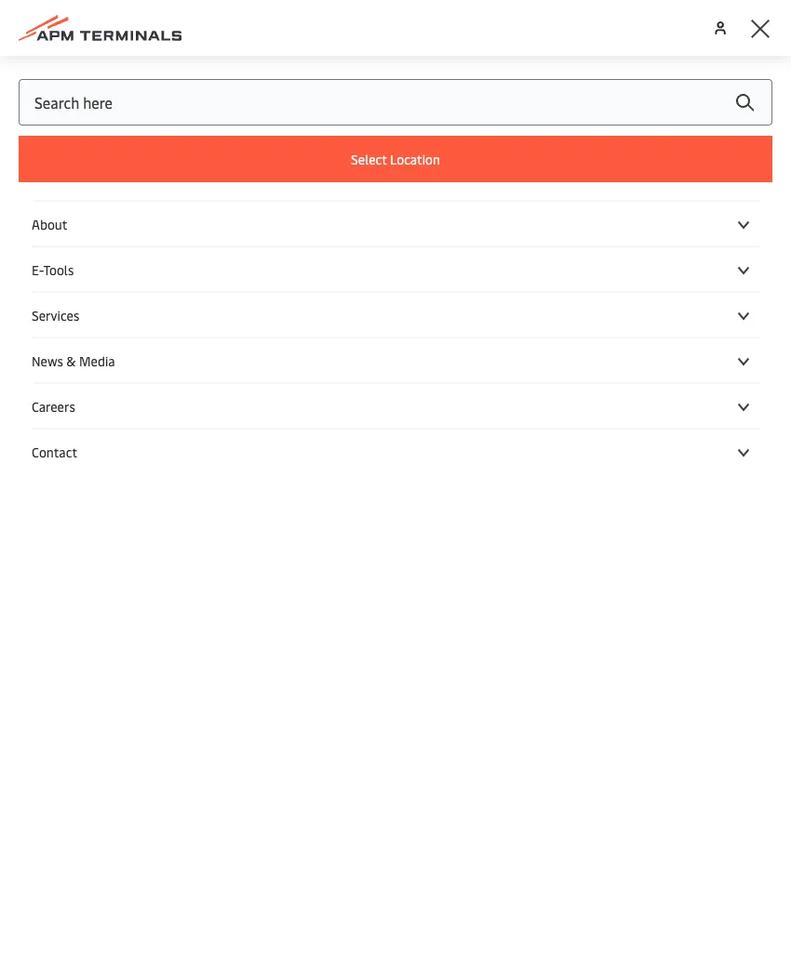 Task type: vqa. For each thing, say whether or not it's contained in the screenshot.
been a
yes



Task type: locate. For each thing, give the bounding box(es) containing it.
a down official
[[262, 541, 270, 561]]

2 vertical spatial our
[[237, 518, 259, 538]]

1 horizontal spatial or
[[248, 495, 262, 515]]

0 horizontal spatial a
[[238, 262, 246, 282]]

1 vertical spatial your
[[345, 448, 375, 468]]

we
[[277, 355, 296, 375]]

1 vertical spatial our
[[121, 425, 143, 445]]

0 horizontal spatial that
[[84, 285, 114, 305]]

if inside the safety of our customers' data is paramount for us at apm terminals. we attend to the highest standards in handling your data to ensure a safe and secure operation. apm terminals will never ask you to pay money through any social media or 3rd party communication platform. please only trust content from our official site, apmterminals.com. if you are unsure about the legitimacy of a site, please
[[478, 518, 488, 538]]

0 vertical spatial your
[[466, 355, 495, 375]]

0 vertical spatial if
[[48, 355, 58, 375]]

is down 'attention'
[[224, 262, 235, 282]]

0 vertical spatial it
[[207, 308, 218, 329]]

1 vertical spatial a
[[478, 448, 486, 468]]

0 vertical spatial apm
[[260, 285, 292, 305]]

1 horizontal spatial our
[[178, 239, 201, 259]]

or inside the safety of our customers' data is paramount for us at apm terminals. we attend to the highest standards in handling your data to ensure a safe and secure operation. apm terminals will never ask you to pay money through any social media or 3rd party communication platform. please only trust content from our official site, apmterminals.com. if you are unsure about the legitimacy of a site, please
[[248, 495, 262, 515]]

1 vertical spatial site,
[[274, 541, 301, 561]]

investment up scheme on the top left of page
[[30, 262, 107, 282]]

your right report
[[466, 355, 495, 375]]

1 vertical spatial that
[[84, 285, 114, 305]]

of
[[103, 425, 117, 445], [244, 541, 259, 561]]

1 horizontal spatial investment
[[386, 262, 464, 282]]

1 vertical spatial terminals
[[243, 471, 308, 491]]

1 vertical spatial any
[[135, 495, 159, 515]]

any inside it has been brough to our attention that apm-india.com (and similar investment or earning apps) is a fraudulent pyramid investment scheme that is not affiliated with apm terminals in any way. our team has reported this site and it has been taken off line.
[[381, 285, 406, 305]]

victim
[[172, 355, 212, 375]]

our right from
[[237, 518, 259, 538]]

0 vertical spatial any
[[381, 285, 406, 305]]

handling
[[284, 448, 342, 468]]

to up secure
[[102, 448, 116, 468]]

affiliated
[[158, 285, 223, 305]]

services
[[32, 306, 79, 324]]

that up fraudulent
[[272, 239, 302, 259]]

news & media button
[[32, 352, 759, 369]]

1 horizontal spatial apm
[[260, 285, 292, 305]]

tools
[[43, 261, 74, 278]]

if down platform.
[[478, 518, 488, 538]]

0 vertical spatial or
[[111, 262, 125, 282]]

your inside the safety of our customers' data is paramount for us at apm terminals. we attend to the highest standards in handling your data to ensure a safe and secure operation. apm terminals will never ask you to pay money through any social media or 3rd party communication platform. please only trust content from our official site, apmterminals.com. if you are unsure about the legitimacy of a site, please
[[345, 448, 375, 468]]

social
[[162, 495, 200, 515]]

investment up way. our at the top right of page
[[386, 262, 464, 282]]

a down the terminals. at the right top
[[478, 448, 486, 468]]

investment
[[30, 262, 107, 282], [386, 262, 464, 282]]

attention
[[204, 239, 269, 259]]

0 horizontal spatial and
[[62, 471, 86, 491]]

0 vertical spatial data
[[223, 425, 253, 445]]

3rd
[[266, 495, 288, 515]]

our
[[178, 239, 201, 259], [121, 425, 143, 445], [237, 518, 259, 538]]

and inside the safety of our customers' data is paramount for us at apm terminals. we attend to the highest standards in handling your data to ensure a safe and secure operation. apm terminals will never ask you to pay money through any social media or 3rd party communication platform. please only trust content from our official site, apmterminals.com. if you are unsure about the legitimacy of a site, please
[[62, 471, 86, 491]]

it right report
[[435, 355, 445, 375]]

a up with
[[238, 262, 246, 282]]

highest
[[146, 448, 195, 468]]

2 horizontal spatial a
[[478, 448, 486, 468]]

1 vertical spatial or
[[248, 495, 262, 515]]

1 vertical spatial apm
[[406, 425, 438, 445]]

through
[[78, 495, 132, 515]]

and down affiliated
[[179, 308, 204, 329]]

about
[[104, 541, 143, 561]]

1 vertical spatial and
[[62, 471, 86, 491]]

1 horizontal spatial the
[[146, 541, 168, 561]]

your
[[466, 355, 495, 375], [345, 448, 375, 468]]

a
[[238, 262, 246, 282], [478, 448, 486, 468], [262, 541, 270, 561]]

apm down fraudulent
[[260, 285, 292, 305]]

of right safety
[[103, 425, 117, 445]]

data down at
[[379, 448, 409, 468]]

0 horizontal spatial any
[[135, 495, 159, 515]]

1 horizontal spatial your
[[466, 355, 495, 375]]

please
[[304, 541, 348, 561]]

the up secure
[[120, 448, 142, 468]]

1 horizontal spatial that
[[272, 239, 302, 259]]

0 horizontal spatial the
[[120, 448, 142, 468]]

1 horizontal spatial in
[[365, 285, 378, 305]]

any
[[381, 285, 406, 305], [135, 495, 159, 515]]

0 vertical spatial a
[[238, 262, 246, 282]]

1 horizontal spatial a
[[262, 541, 270, 561]]

or inside it has been brough to our attention that apm-india.com (and similar investment or earning apps) is a fraudulent pyramid investment scheme that is not affiliated with apm terminals in any way. our team has reported this site and it has been taken off line.
[[111, 262, 125, 282]]

standards
[[199, 448, 265, 468]]

2 horizontal spatial is
[[257, 425, 267, 445]]

ask
[[378, 471, 401, 491]]

select location
[[351, 150, 440, 168]]

fraudulent
[[30, 118, 290, 191]]

site,
[[313, 518, 340, 538], [274, 541, 301, 561]]

will
[[311, 471, 334, 491]]

it
[[30, 239, 41, 259]]

official
[[262, 518, 309, 538]]

you
[[62, 355, 86, 375], [345, 355, 369, 375], [404, 471, 428, 491], [491, 518, 515, 538]]

0 horizontal spatial is
[[117, 285, 128, 305]]

0 horizontal spatial in
[[268, 448, 280, 468]]

your down for
[[345, 448, 375, 468]]

attend
[[54, 448, 99, 468]]

<
[[34, 60, 41, 78]]

0 vertical spatial in
[[365, 285, 378, 305]]

2 horizontal spatial apm
[[406, 425, 438, 445]]

that up reported
[[84, 285, 114, 305]]

0 vertical spatial our
[[178, 239, 201, 259]]

0 horizontal spatial or
[[111, 262, 125, 282]]

site, down official
[[274, 541, 301, 561]]

apmterminals.com.
[[343, 518, 474, 538]]

0 horizontal spatial of
[[103, 425, 117, 445]]

0 horizontal spatial if
[[48, 355, 58, 375]]

is
[[224, 262, 235, 282], [117, 285, 128, 305], [257, 425, 267, 445]]

our up secure
[[121, 425, 143, 445]]

None submit
[[717, 79, 772, 126]]

only
[[77, 518, 105, 538]]

this
[[120, 308, 147, 329]]

the
[[120, 448, 142, 468], [146, 541, 168, 561]]

in up line.
[[365, 285, 378, 305]]

1 vertical spatial if
[[478, 518, 488, 538]]

or
[[111, 262, 125, 282], [248, 495, 262, 515]]

1 vertical spatial data
[[379, 448, 409, 468]]

and down attend
[[62, 471, 86, 491]]

data
[[223, 425, 253, 445], [379, 448, 409, 468]]

apm up media
[[208, 471, 240, 491]]

any up services popup button
[[381, 285, 406, 305]]

2 vertical spatial a
[[262, 541, 270, 561]]

apps)
[[183, 262, 221, 282]]

police
[[84, 378, 124, 398]]

apm right at
[[406, 425, 438, 445]]

site, up please
[[313, 518, 340, 538]]

1 vertical spatial in
[[268, 448, 280, 468]]

in left handling
[[268, 448, 280, 468]]

site
[[150, 308, 175, 329]]

from
[[200, 518, 233, 538]]

have
[[90, 355, 121, 375]]

global
[[44, 60, 82, 78]]

1 horizontal spatial it
[[435, 355, 445, 375]]

the down the content at the bottom left of page
[[146, 541, 168, 561]]

brough
[[107, 239, 156, 259]]

our up apps)
[[178, 239, 201, 259]]

terminals
[[295, 285, 362, 305], [243, 471, 308, 491]]

0 vertical spatial and
[[179, 308, 204, 329]]

any up trust
[[135, 495, 159, 515]]

paramount
[[271, 425, 344, 445]]

2 vertical spatial is
[[257, 425, 267, 445]]

in inside the safety of our customers' data is paramount for us at apm terminals. we attend to the highest standards in handling your data to ensure a safe and secure operation. apm terminals will never ask you to pay money through any social media or 3rd party communication platform. please only trust content from our official site, apmterminals.com. if you are unsure about the legitimacy of a site, please
[[268, 448, 280, 468]]

1 horizontal spatial of
[[244, 541, 259, 561]]

or down brough
[[111, 262, 125, 282]]

pyramid
[[327, 262, 383, 282]]

0 horizontal spatial your
[[345, 448, 375, 468]]

been down with
[[248, 308, 281, 329]]

to up earning
[[159, 239, 174, 259]]

home
[[85, 60, 120, 78]]

media
[[204, 495, 245, 515]]

0 horizontal spatial apm
[[208, 471, 240, 491]]

to left ensure
[[412, 448, 426, 468]]

news & media
[[32, 352, 115, 369]]

if left &
[[48, 355, 58, 375]]

0 horizontal spatial investment
[[30, 262, 107, 282]]

apm
[[260, 285, 292, 305], [406, 425, 438, 445], [208, 471, 240, 491]]

is up standards
[[257, 425, 267, 445]]

trust
[[109, 518, 141, 538]]

terminals.
[[441, 425, 509, 445]]

0 horizontal spatial it
[[207, 308, 218, 329]]

it down affiliated
[[207, 308, 218, 329]]

2 investment from the left
[[386, 262, 464, 282]]

1 horizontal spatial site,
[[313, 518, 340, 538]]

of right legitimacy
[[244, 541, 259, 561]]

0 vertical spatial terminals
[[295, 285, 362, 305]]

terminals up the 3rd
[[243, 471, 308, 491]]

1 horizontal spatial if
[[478, 518, 488, 538]]

0 horizontal spatial been
[[71, 239, 104, 259]]

you down platform.
[[491, 518, 515, 538]]

for
[[348, 425, 367, 445]]

2 vertical spatial apm
[[208, 471, 240, 491]]

0 vertical spatial is
[[224, 262, 235, 282]]

1 vertical spatial it
[[435, 355, 445, 375]]

has right 'it' at top left
[[44, 239, 67, 259]]

or left the 3rd
[[248, 495, 262, 515]]

a inside it has been brough to our attention that apm-india.com (and similar investment or earning apps) is a fraudulent pyramid investment scheme that is not affiliated with apm terminals in any way. our team has reported this site and it has been taken off line.
[[238, 262, 246, 282]]

is inside the safety of our customers' data is paramount for us at apm terminals. we attend to the highest standards in handling your data to ensure a safe and secure operation. apm terminals will never ask you to pay money through any social media or 3rd party communication platform. please only trust content from our official site, apmterminals.com. if you are unsure about the legitimacy of a site, please
[[257, 425, 267, 445]]

team
[[469, 285, 505, 305]]

data up standards
[[223, 425, 253, 445]]

is left not
[[117, 285, 128, 305]]

if
[[48, 355, 58, 375], [478, 518, 488, 538]]

terminals up off
[[295, 285, 362, 305]]

1 horizontal spatial any
[[381, 285, 406, 305]]

not
[[131, 285, 155, 305]]

been up tools
[[71, 239, 104, 259]]

to right report
[[448, 355, 462, 375]]

1 horizontal spatial and
[[179, 308, 204, 329]]

similar
[[444, 239, 490, 259]]

1 horizontal spatial been
[[248, 308, 281, 329]]

0 vertical spatial of
[[103, 425, 117, 445]]

you up local at the top of the page
[[62, 355, 86, 375]]

please
[[30, 518, 73, 538]]

1 vertical spatial is
[[117, 285, 128, 305]]



Task type: describe. For each thing, give the bounding box(es) containing it.
party
[[292, 495, 327, 515]]

report
[[390, 355, 432, 375]]

it has been brough to our attention that apm-india.com (and similar investment or earning apps) is a fraudulent pyramid investment scheme that is not affiliated with apm terminals in any way. our team has reported this site and it has been taken off line.
[[30, 239, 505, 329]]

services button
[[32, 306, 759, 324]]

content
[[145, 518, 197, 538]]

has down scheme on the top left of page
[[30, 308, 53, 329]]

reported
[[57, 308, 117, 329]]

2 horizontal spatial our
[[237, 518, 259, 538]]

to inside it has been brough to our attention that apm-india.com (and similar investment or earning apps) is a fraudulent pyramid investment scheme that is not affiliated with apm terminals in any way. our team has reported this site and it has been taken off line.
[[159, 239, 174, 259]]

taken
[[284, 308, 323, 329]]

safety
[[58, 425, 99, 445]]

us
[[371, 425, 386, 445]]

any inside the safety of our customers' data is paramount for us at apm terminals. we attend to the highest standards in handling your data to ensure a safe and secure operation. apm terminals will never ask you to pay money through any social media or 3rd party communication platform. please only trust content from our official site, apmterminals.com. if you are unsure about the legitimacy of a site, please
[[135, 495, 159, 515]]

e-
[[32, 261, 43, 278]]

money
[[30, 495, 75, 515]]

are
[[30, 541, 51, 561]]

about
[[32, 215, 67, 233]]

local
[[48, 378, 80, 398]]

the safety of our customers' data is paramount for us at apm terminals. we attend to the highest standards in handling your data to ensure a safe and secure operation. apm terminals will never ask you to pay money through any social media or 3rd party communication platform. please only trust content from our official site, apmterminals.com. if you are unsure about the legitimacy of a site, please
[[30, 425, 515, 561]]

ensure
[[430, 448, 475, 468]]

1 horizontal spatial is
[[224, 262, 235, 282]]

secure
[[90, 471, 134, 491]]

1 vertical spatial of
[[244, 541, 259, 561]]

to left report
[[372, 355, 387, 375]]

has down with
[[221, 308, 245, 329]]

e-tools
[[32, 261, 74, 278]]

0 vertical spatial been
[[71, 239, 104, 259]]

select
[[351, 150, 387, 168]]

in inside it has been brough to our attention that apm-india.com (and similar investment or earning apps) is a fraudulent pyramid investment scheme that is not affiliated with apm terminals in any way. our team has reported this site and it has been taken off line.
[[365, 285, 378, 305]]

1 investment from the left
[[30, 262, 107, 282]]

it inside if you have been a victim of fraud, we advise you to report it to your local police authorities.
[[435, 355, 445, 375]]

at
[[390, 425, 403, 445]]

e-tools button
[[32, 261, 759, 278]]

india.com (and
[[341, 239, 440, 259]]

apm inside it has been brough to our attention that apm-india.com (and similar investment or earning apps) is a fraudulent pyramid investment scheme that is not affiliated with apm terminals in any way. our team has reported this site and it has been taken off line.
[[260, 285, 292, 305]]

0 horizontal spatial site,
[[274, 541, 301, 561]]

careers
[[32, 397, 75, 415]]

communication
[[331, 495, 434, 515]]

if you have been a victim of fraud, we advise you to report it to your local police authorities.
[[48, 355, 495, 398]]

our inside it has been brough to our attention that apm-india.com (and similar investment or earning apps) is a fraudulent pyramid investment scheme that is not affiliated with apm terminals in any way. our team has reported this site and it has been taken off line.
[[178, 239, 201, 259]]

way. our
[[409, 285, 466, 305]]

websites
[[303, 118, 511, 191]]

terminals inside the safety of our customers' data is paramount for us at apm terminals. we attend to the highest standards in handling your data to ensure a safe and secure operation. apm terminals will never ask you to pay money through any social media or 3rd party communication platform. please only trust content from our official site, apmterminals.com. if you are unsure about the legitimacy of a site, please
[[243, 471, 308, 491]]

legitimacy
[[172, 541, 241, 561]]

0 vertical spatial that
[[272, 239, 302, 259]]

Global search search field
[[19, 79, 772, 126]]

the
[[30, 425, 54, 445]]

earning
[[128, 262, 180, 282]]

never
[[338, 471, 375, 491]]

apm-
[[305, 239, 341, 259]]

it inside it has been brough to our attention that apm-india.com (and similar investment or earning apps) is a fraudulent pyramid investment scheme that is not affiliated with apm terminals in any way. our team has reported this site and it has been taken off line.
[[207, 308, 218, 329]]

< global home
[[34, 60, 120, 78]]

terminals inside it has been brough to our attention that apm-india.com (and similar investment or earning apps) is a fraudulent pyramid investment scheme that is not affiliated with apm terminals in any way. our team has reported this site and it has been taken off line.
[[295, 285, 362, 305]]

1 vertical spatial been
[[248, 308, 281, 329]]

pay
[[449, 471, 473, 491]]

we
[[30, 448, 51, 468]]

scheme
[[30, 285, 81, 305]]

advise
[[299, 355, 341, 375]]

global home link
[[44, 60, 120, 78]]

safe
[[30, 471, 58, 491]]

contact
[[32, 443, 77, 461]]

operation.
[[137, 471, 205, 491]]

of fraud,
[[216, 355, 273, 375]]

customers'
[[147, 425, 219, 445]]

select location button
[[19, 136, 772, 182]]

and inside it has been brough to our attention that apm-india.com (and similar investment or earning apps) is a fraudulent pyramid investment scheme that is not affiliated with apm terminals in any way. our team has reported this site and it has been taken off line.
[[179, 308, 204, 329]]

1 vertical spatial the
[[146, 541, 168, 561]]

fraudulent
[[249, 262, 323, 282]]

1 horizontal spatial data
[[379, 448, 409, 468]]

fraudulent websites
[[30, 118, 511, 191]]

careers button
[[32, 397, 759, 415]]

contact button
[[32, 443, 759, 461]]

news
[[32, 352, 63, 369]]

location
[[390, 150, 440, 168]]

&
[[66, 352, 76, 369]]

with
[[226, 285, 257, 305]]

been a
[[124, 355, 168, 375]]

0 horizontal spatial data
[[223, 425, 253, 445]]

to left the pay
[[432, 471, 446, 491]]

0 vertical spatial the
[[120, 448, 142, 468]]

media
[[79, 352, 115, 369]]

if inside if you have been a victim of fraud, we advise you to report it to your local police authorities.
[[48, 355, 58, 375]]

you right advise
[[345, 355, 369, 375]]

unsure
[[55, 541, 100, 561]]

off
[[327, 308, 348, 329]]

0 vertical spatial site,
[[313, 518, 340, 538]]

you right ask
[[404, 471, 428, 491]]

platform.
[[438, 495, 500, 515]]

line.
[[351, 308, 381, 329]]

your inside if you have been a victim of fraud, we advise you to report it to your local police authorities.
[[466, 355, 495, 375]]

authorities.
[[127, 378, 203, 398]]

0 horizontal spatial our
[[121, 425, 143, 445]]

about button
[[32, 215, 759, 233]]



